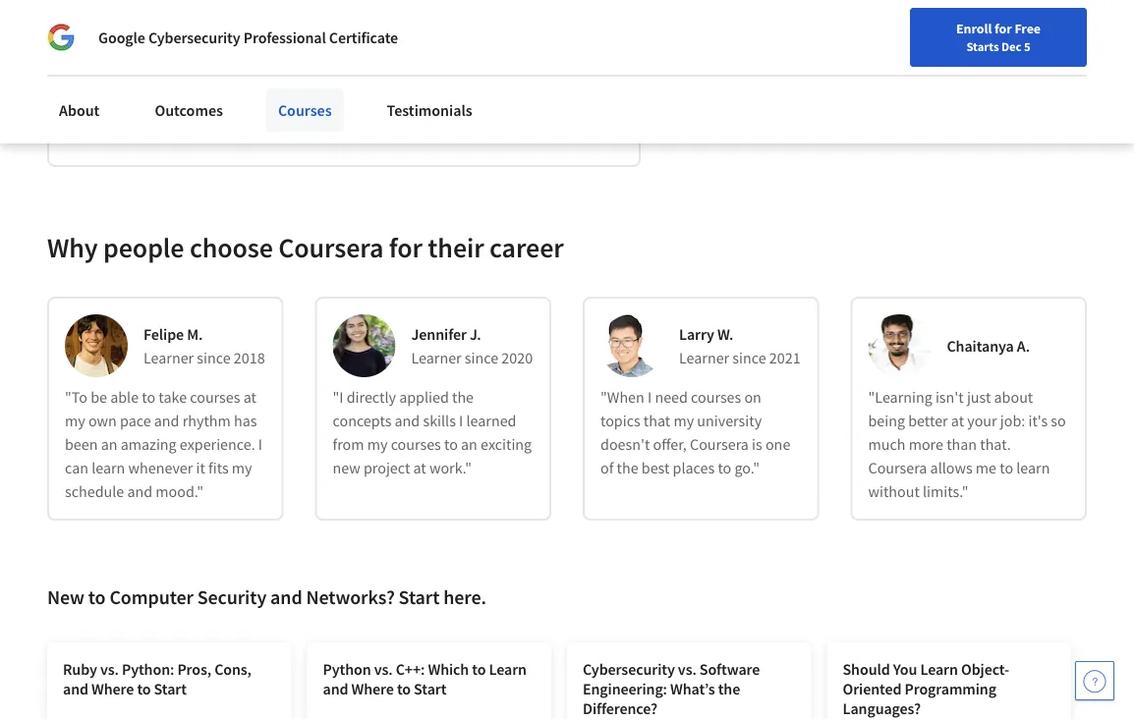 Task type: locate. For each thing, give the bounding box(es) containing it.
that
[[644, 411, 670, 430]]

start inside python vs. c++: which to learn and where to start
[[414, 679, 447, 699]]

to right new
[[88, 585, 106, 610]]

your
[[967, 411, 997, 430]]

1 horizontal spatial since
[[465, 348, 498, 368]]

learner down felipe at left
[[143, 348, 194, 368]]

that.
[[980, 434, 1011, 454]]

1 horizontal spatial i
[[459, 411, 463, 430]]

my down need
[[674, 411, 694, 430]]

since for m.
[[197, 348, 231, 368]]

since inside larry w. learner since 2021
[[732, 348, 766, 368]]

applied
[[399, 387, 449, 407]]

directly
[[347, 387, 396, 407]]

learn right you
[[920, 659, 958, 679]]

start down here.
[[414, 679, 447, 699]]

programming inside should you learn object- oriented programming languages?
[[905, 679, 996, 699]]

languages?
[[843, 699, 921, 718]]

engineering:
[[583, 679, 667, 699]]

rhythm
[[182, 411, 231, 430]]

1 where from the left
[[91, 679, 134, 699]]

the inside "i directly applied the concepts and skills i learned from my courses to an exciting new project at work."
[[452, 387, 474, 407]]

courses up "rhythm"
[[190, 387, 240, 407]]

take
[[159, 387, 187, 407]]

cybersecurity vs. software engineering: what's the difference?
[[583, 659, 760, 718]]

1 vertical spatial at
[[951, 411, 964, 430]]

learner down jennifer at the left of the page
[[411, 348, 462, 368]]

vs. left c++:
[[374, 659, 393, 679]]

0 horizontal spatial vs.
[[100, 659, 119, 679]]

2 horizontal spatial i
[[648, 387, 652, 407]]

learner inside felipe m. learner since 2018
[[143, 348, 194, 368]]

at up than
[[951, 411, 964, 430]]

vs.
[[100, 659, 119, 679], [374, 659, 393, 679], [678, 659, 697, 679]]

learner inside jennifer j. learner since 2020
[[411, 348, 462, 368]]

"i
[[333, 387, 343, 407]]

i
[[648, 387, 652, 407], [459, 411, 463, 430], [258, 434, 262, 454]]

1 vertical spatial cybersecurity
[[583, 659, 675, 679]]

to left which at the bottom of page
[[397, 679, 411, 699]]

learner down larry
[[679, 348, 729, 368]]

python for python vs. c++: which to learn and where to start
[[323, 659, 371, 679]]

0 horizontal spatial learner
[[143, 348, 194, 368]]

dec
[[1001, 38, 1021, 54]]

learner inside larry w. learner since 2021
[[679, 348, 729, 368]]

0 horizontal spatial python
[[265, 119, 307, 137]]

1 horizontal spatial vs.
[[374, 659, 393, 679]]

courses down the "skills"
[[391, 434, 441, 454]]

start
[[399, 585, 440, 610], [154, 679, 187, 699], [414, 679, 447, 699]]

3 vs. from the left
[[678, 659, 697, 679]]

"i directly applied the concepts and skills i learned from my courses to an exciting new project at work."
[[333, 387, 532, 478]]

0 vertical spatial python
[[265, 119, 307, 137]]

2 an from the left
[[461, 434, 478, 454]]

1 horizontal spatial at
[[413, 458, 426, 478]]

3 learner from the left
[[679, 348, 729, 368]]

computer programming
[[92, 119, 232, 137]]

google cybersecurity professional certificate
[[98, 28, 398, 47]]

at inside the "learning isn't just about being better at your job: it's so much more than that. coursera allows me to learn without limits."
[[951, 411, 964, 430]]

2 vs. from the left
[[374, 659, 393, 679]]

and left c++:
[[323, 679, 348, 699]]

0 vertical spatial i
[[648, 387, 652, 407]]

to left take
[[142, 387, 155, 407]]

vs. inside ruby vs. python: pros, cons, and where to start
[[100, 659, 119, 679]]

courses inside "to be able to take courses at my own pace and rhythm has been an amazing experience. i can learn whenever it fits my schedule and mood."
[[190, 387, 240, 407]]

and inside python vs. c++: which to learn and where to start
[[323, 679, 348, 699]]

learn
[[92, 458, 125, 478], [1016, 458, 1050, 478]]

1 horizontal spatial programming
[[309, 119, 388, 137]]

0 horizontal spatial for
[[170, 25, 188, 44]]

learn right me
[[1016, 458, 1050, 478]]

0 horizontal spatial learn
[[489, 659, 527, 679]]

2 horizontal spatial courses
[[691, 387, 741, 407]]

which
[[428, 659, 469, 679]]

0 horizontal spatial courses
[[190, 387, 240, 407]]

1 horizontal spatial python
[[323, 659, 371, 679]]

at for better
[[951, 411, 964, 430]]

learn inside "to be able to take courses at my own pace and rhythm has been an amazing experience. i can learn whenever it fits my schedule and mood."
[[92, 458, 125, 478]]

1 learn from the left
[[489, 659, 527, 679]]

1 since from the left
[[197, 348, 231, 368]]

2 where from the left
[[351, 679, 394, 699]]

2 horizontal spatial coursera
[[868, 458, 927, 478]]

1 horizontal spatial the
[[617, 458, 638, 478]]

since down w.
[[732, 348, 766, 368]]

much
[[868, 434, 906, 454]]

2 vertical spatial i
[[258, 434, 262, 454]]

to right which at the bottom of page
[[472, 659, 486, 679]]

interviews
[[215, 25, 284, 44]]

0 horizontal spatial since
[[197, 348, 231, 368]]

0 horizontal spatial an
[[101, 434, 117, 454]]

for inside 'enroll for free starts dec 5'
[[995, 20, 1012, 37]]

starts
[[966, 38, 999, 54]]

cybersecurity
[[148, 28, 240, 47], [583, 659, 675, 679]]

0 horizontal spatial at
[[243, 387, 256, 407]]

0 horizontal spatial i
[[258, 434, 262, 454]]

to inside "when i need courses on topics that my university doesn't offer, coursera is one of the best places to go."
[[718, 458, 731, 478]]

1 horizontal spatial learner
[[411, 348, 462, 368]]

coursera
[[278, 230, 384, 265], [690, 434, 749, 454], [868, 458, 927, 478]]

since
[[197, 348, 231, 368], [465, 348, 498, 368], [732, 348, 766, 368]]

learn inside python vs. c++: which to learn and where to start
[[489, 659, 527, 679]]

None search field
[[249, 12, 396, 52]]

1 learn from the left
[[92, 458, 125, 478]]

google
[[98, 28, 145, 47]]

1 vs. from the left
[[100, 659, 119, 679]]

0 horizontal spatial coursera
[[278, 230, 384, 265]]

to left go."
[[718, 458, 731, 478]]

computer
[[92, 119, 150, 137], [109, 585, 193, 610]]

and down the applied
[[395, 411, 420, 430]]

0 horizontal spatial cybersecurity
[[148, 28, 240, 47]]

learn
[[489, 659, 527, 679], [920, 659, 958, 679]]

2 horizontal spatial programming
[[905, 679, 996, 699]]

whenever
[[128, 458, 193, 478]]

1 horizontal spatial learn
[[1016, 458, 1050, 478]]

1 learner from the left
[[143, 348, 194, 368]]

1 horizontal spatial cybersecurity
[[583, 659, 675, 679]]

my down "to
[[65, 411, 85, 430]]

i inside "when i need courses on topics that my university doesn't offer, coursera is one of the best places to go."
[[648, 387, 652, 407]]

able
[[110, 387, 139, 407]]

topics
[[600, 411, 640, 430]]

ruby
[[63, 659, 97, 679]]

about
[[994, 387, 1033, 407]]

since down the m.
[[197, 348, 231, 368]]

vs. for ruby
[[100, 659, 119, 679]]

university
[[697, 411, 762, 430]]

2 horizontal spatial for
[[995, 20, 1012, 37]]

where inside python vs. c++: which to learn and where to start
[[351, 679, 394, 699]]

2 horizontal spatial vs.
[[678, 659, 697, 679]]

at up has
[[243, 387, 256, 407]]

2 learn from the left
[[920, 659, 958, 679]]

my up project
[[367, 434, 388, 454]]

coursera inside "when i need courses on topics that my university doesn't offer, coursera is one of the best places to go."
[[690, 434, 749, 454]]

learner for felipe
[[143, 348, 194, 368]]

has
[[234, 411, 257, 430]]

since for j.
[[465, 348, 498, 368]]

2 horizontal spatial since
[[732, 348, 766, 368]]

and left python:
[[63, 679, 88, 699]]

menu item
[[774, 20, 901, 84]]

at inside "to be able to take courses at my own pace and rhythm has been an amazing experience. i can learn whenever it fits my schedule and mood."
[[243, 387, 256, 407]]

1 horizontal spatial coursera
[[690, 434, 749, 454]]

for left their
[[389, 230, 422, 265]]

the right the of
[[617, 458, 638, 478]]

2 since from the left
[[465, 348, 498, 368]]

jennifer j. learner since 2020
[[411, 324, 533, 368]]

2 horizontal spatial at
[[951, 411, 964, 430]]

computer left outcomes
[[92, 119, 150, 137]]

2 learn from the left
[[1016, 458, 1050, 478]]

2 horizontal spatial the
[[718, 679, 740, 699]]

the right what's
[[718, 679, 740, 699]]

i left need
[[648, 387, 652, 407]]

learn inside should you learn object- oriented programming languages?
[[920, 659, 958, 679]]

at inside "i directly applied the concepts and skills i learned from my courses to an exciting new project at work."
[[413, 458, 426, 478]]

0 horizontal spatial where
[[91, 679, 134, 699]]

1 vertical spatial i
[[459, 411, 463, 430]]

professional
[[243, 28, 326, 47]]

felipe
[[143, 324, 184, 344]]

python down professional
[[265, 119, 307, 137]]

an
[[101, 434, 117, 454], [461, 434, 478, 454]]

new
[[47, 585, 84, 610]]

python left c++:
[[323, 659, 371, 679]]

2 vertical spatial at
[[413, 458, 426, 478]]

for for prepare
[[170, 25, 188, 44]]

prepare
[[115, 25, 167, 44]]

where left pros,
[[91, 679, 134, 699]]

0 vertical spatial coursera
[[278, 230, 384, 265]]

to right me
[[1000, 458, 1013, 478]]

2 learner from the left
[[411, 348, 462, 368]]

doesn't
[[600, 434, 650, 454]]

vs. inside python vs. c++: which to learn and where to start
[[374, 659, 393, 679]]

limits."
[[923, 482, 968, 501]]

0 vertical spatial the
[[452, 387, 474, 407]]

3 since from the left
[[732, 348, 766, 368]]

python inside python vs. c++: which to learn and where to start
[[323, 659, 371, 679]]

for left job
[[170, 25, 188, 44]]

at left work." at the left of page
[[413, 458, 426, 478]]

vs. inside cybersecurity vs. software engineering: what's the difference?
[[678, 659, 697, 679]]

and inside ruby vs. python: pros, cons, and where to start
[[63, 679, 88, 699]]

1 vertical spatial the
[[617, 458, 638, 478]]

i right experience.
[[258, 434, 262, 454]]

is
[[752, 434, 762, 454]]

1 horizontal spatial an
[[461, 434, 478, 454]]

exciting
[[481, 434, 532, 454]]

i right the "skills"
[[459, 411, 463, 430]]

offer,
[[653, 434, 687, 454]]

testimonials
[[387, 100, 472, 120]]

vs. left software
[[678, 659, 697, 679]]

start left cons,
[[154, 679, 187, 699]]

learn for an
[[92, 458, 125, 478]]

w.
[[717, 324, 734, 344]]

1 horizontal spatial courses
[[391, 434, 441, 454]]

the up the "skills"
[[452, 387, 474, 407]]

courses
[[190, 387, 240, 407], [691, 387, 741, 407], [391, 434, 441, 454]]

learner
[[143, 348, 194, 368], [411, 348, 462, 368], [679, 348, 729, 368]]

me
[[976, 458, 997, 478]]

work."
[[429, 458, 472, 478]]

computer up python:
[[109, 585, 193, 610]]

0 horizontal spatial the
[[452, 387, 474, 407]]

since inside jennifer j. learner since 2020
[[465, 348, 498, 368]]

my
[[65, 411, 85, 430], [674, 411, 694, 430], [367, 434, 388, 454], [232, 458, 252, 478]]

0 vertical spatial at
[[243, 387, 256, 407]]

career
[[489, 230, 564, 265]]

courses
[[278, 100, 332, 120]]

1 horizontal spatial where
[[351, 679, 394, 699]]

learn inside the "learning isn't just about being better at your job: it's so much more than that. coursera allows me to learn without limits."
[[1016, 458, 1050, 478]]

to left pros,
[[137, 679, 151, 699]]

google image
[[47, 24, 75, 51]]

1 an from the left
[[101, 434, 117, 454]]

to up work." at the left of page
[[444, 434, 458, 454]]

1 horizontal spatial learn
[[920, 659, 958, 679]]

0 horizontal spatial programming
[[153, 119, 232, 137]]

0 horizontal spatial learn
[[92, 458, 125, 478]]

since inside felipe m. learner since 2018
[[197, 348, 231, 368]]

about
[[59, 100, 100, 120]]

2 vertical spatial the
[[718, 679, 740, 699]]

to inside "to be able to take courses at my own pace and rhythm has been an amazing experience. i can learn whenever it fits my schedule and mood."
[[142, 387, 155, 407]]

cybersecurity vs. software engineering: what's the difference? link
[[567, 643, 811, 720]]

vs. right "ruby"
[[100, 659, 119, 679]]

where inside ruby vs. python: pros, cons, and where to start
[[91, 679, 134, 699]]

where left c++:
[[351, 679, 394, 699]]

an up work." at the left of page
[[461, 434, 478, 454]]

learn right which at the bottom of page
[[489, 659, 527, 679]]

programming for computer programming
[[153, 119, 232, 137]]

i inside "i directly applied the concepts and skills i learned from my courses to an exciting new project at work."
[[459, 411, 463, 430]]

an down own
[[101, 434, 117, 454]]

1 vertical spatial coursera
[[690, 434, 749, 454]]

at for courses
[[243, 387, 256, 407]]

learned
[[466, 411, 516, 430]]

2 vertical spatial coursera
[[868, 458, 927, 478]]

m.
[[187, 324, 203, 344]]

j.
[[470, 324, 481, 344]]

new to computer security and networks? start here.
[[47, 585, 486, 610]]

the
[[452, 387, 474, 407], [617, 458, 638, 478], [718, 679, 740, 699]]

skills
[[423, 411, 456, 430]]

for up dec
[[995, 20, 1012, 37]]

1 vertical spatial python
[[323, 659, 371, 679]]

"to be able to take courses at my own pace and rhythm has been an amazing experience. i can learn whenever it fits my schedule and mood."
[[65, 387, 262, 501]]

courses up "university"
[[691, 387, 741, 407]]

free
[[1015, 20, 1041, 37]]

choose
[[190, 230, 273, 265]]

since down j.
[[465, 348, 498, 368]]

2 horizontal spatial learner
[[679, 348, 729, 368]]

learn up schedule
[[92, 458, 125, 478]]



Task type: describe. For each thing, give the bounding box(es) containing it.
isn't
[[935, 387, 964, 407]]

cybersecurity inside cybersecurity vs. software engineering: what's the difference?
[[583, 659, 675, 679]]

enroll for free starts dec 5
[[956, 20, 1041, 54]]

courses link
[[266, 88, 344, 132]]

coursera inside the "learning isn't just about being better at your job: it's so much more than that. coursera allows me to learn without limits."
[[868, 458, 927, 478]]

new
[[333, 458, 360, 478]]

be
[[91, 387, 107, 407]]

it's
[[1028, 411, 1048, 430]]

0 vertical spatial computer
[[92, 119, 150, 137]]

project
[[364, 458, 410, 478]]

the inside "when i need courses on topics that my university doesn't offer, coursera is one of the best places to go."
[[617, 458, 638, 478]]

what's
[[670, 679, 715, 699]]

oriented
[[843, 679, 902, 699]]

courses inside "i directly applied the concepts and skills i learned from my courses to an exciting new project at work."
[[391, 434, 441, 454]]

to inside "i directly applied the concepts and skills i learned from my courses to an exciting new project at work."
[[444, 434, 458, 454]]

chaitanya
[[947, 336, 1014, 356]]

python programming
[[265, 119, 388, 137]]

vs. for python
[[374, 659, 393, 679]]

an inside "to be able to take courses at my own pace and rhythm has been an amazing experience. i can learn whenever it fits my schedule and mood."
[[101, 434, 117, 454]]

and right 'security'
[[270, 585, 302, 610]]

since for w.
[[732, 348, 766, 368]]

enroll
[[956, 20, 992, 37]]

you
[[893, 659, 917, 679]]

learner for jennifer
[[411, 348, 462, 368]]

experience.
[[180, 434, 255, 454]]

a.
[[1017, 336, 1030, 356]]

programming for python programming
[[309, 119, 388, 137]]

larry
[[679, 324, 714, 344]]

places
[[673, 458, 715, 478]]

"when
[[600, 387, 644, 407]]

"to
[[65, 387, 87, 407]]

python for python programming
[[265, 119, 307, 137]]

mood."
[[156, 482, 204, 501]]

allows
[[930, 458, 973, 478]]

for for enroll
[[995, 20, 1012, 37]]

help center image
[[1083, 669, 1107, 693]]

testimonials link
[[375, 88, 484, 132]]

i inside "to be able to take courses at my own pace and rhythm has been an amazing experience. i can learn whenever it fits my schedule and mood."
[[258, 434, 262, 454]]

than
[[947, 434, 977, 454]]

1 horizontal spatial for
[[389, 230, 422, 265]]

my inside "when i need courses on topics that my university doesn't offer, coursera is one of the best places to go."
[[674, 411, 694, 430]]

one
[[766, 434, 790, 454]]

need
[[655, 387, 688, 407]]

5
[[1024, 38, 1030, 54]]

my right fits
[[232, 458, 252, 478]]

1 vertical spatial computer
[[109, 585, 193, 610]]

been
[[65, 434, 98, 454]]

about link
[[47, 88, 111, 132]]

to inside the "learning isn't just about being better at your job: it's so much more than that. coursera allows me to learn without limits."
[[1000, 458, 1013, 478]]

better
[[908, 411, 948, 430]]

chaitanya a.
[[947, 336, 1030, 356]]

can
[[65, 458, 88, 478]]

certificate
[[329, 28, 398, 47]]

coursera image
[[10, 16, 135, 47]]

vs. for cybersecurity
[[678, 659, 697, 679]]

object-
[[961, 659, 1009, 679]]

job
[[191, 25, 212, 44]]

of
[[600, 458, 614, 478]]

and down take
[[154, 411, 179, 430]]

and inside "i directly applied the concepts and skills i learned from my courses to an exciting new project at work."
[[395, 411, 420, 430]]

amazing
[[121, 434, 177, 454]]

their
[[428, 230, 484, 265]]

larry w. learner since 2021
[[679, 324, 801, 368]]

so
[[1051, 411, 1066, 430]]

2018
[[234, 348, 265, 368]]

should
[[843, 659, 890, 679]]

more
[[909, 434, 943, 454]]

python:
[[122, 659, 174, 679]]

go."
[[735, 458, 760, 478]]

the inside cybersecurity vs. software engineering: what's the difference?
[[718, 679, 740, 699]]

learner for larry
[[679, 348, 729, 368]]

c++:
[[396, 659, 425, 679]]

ruby vs. python: pros, cons, and where to start
[[63, 659, 251, 699]]

"when i need courses on topics that my university doesn't offer, coursera is one of the best places to go."
[[600, 387, 790, 478]]

own
[[88, 411, 117, 430]]

schedule
[[65, 482, 124, 501]]

software
[[700, 659, 760, 679]]

jennifer
[[411, 324, 467, 344]]

networks?
[[306, 585, 395, 610]]

courses inside "when i need courses on topics that my university doesn't offer, coursera is one of the best places to go."
[[691, 387, 741, 407]]

prepare for job interviews
[[115, 25, 284, 44]]

best
[[642, 458, 670, 478]]

outcomes link
[[143, 88, 235, 132]]

people
[[103, 230, 184, 265]]

pros,
[[177, 659, 211, 679]]

python vs. c++: which to learn and where to start link
[[307, 643, 551, 720]]

job:
[[1000, 411, 1025, 430]]

concepts
[[333, 411, 391, 430]]

cons,
[[214, 659, 251, 679]]

on
[[744, 387, 762, 407]]

my inside "i directly applied the concepts and skills i learned from my courses to an exciting new project at work."
[[367, 434, 388, 454]]

0 vertical spatial cybersecurity
[[148, 28, 240, 47]]

it
[[196, 458, 205, 478]]

"learning
[[868, 387, 932, 407]]

here.
[[443, 585, 486, 610]]

and down whenever
[[127, 482, 152, 501]]

fits
[[208, 458, 229, 478]]

pace
[[120, 411, 151, 430]]

learn for that.
[[1016, 458, 1050, 478]]

security
[[197, 585, 267, 610]]

2020
[[502, 348, 533, 368]]

start left here.
[[399, 585, 440, 610]]

should you learn object- oriented programming languages? link
[[827, 643, 1071, 720]]

from
[[333, 434, 364, 454]]

to inside ruby vs. python: pros, cons, and where to start
[[137, 679, 151, 699]]

just
[[967, 387, 991, 407]]

start inside ruby vs. python: pros, cons, and where to start
[[154, 679, 187, 699]]

ruby vs. python: pros, cons, and where to start link
[[47, 643, 291, 720]]

why people choose coursera for their career
[[47, 230, 564, 265]]

an inside "i directly applied the concepts and skills i learned from my courses to an exciting new project at work."
[[461, 434, 478, 454]]

being
[[868, 411, 905, 430]]



Task type: vqa. For each thing, say whether or not it's contained in the screenshot.


